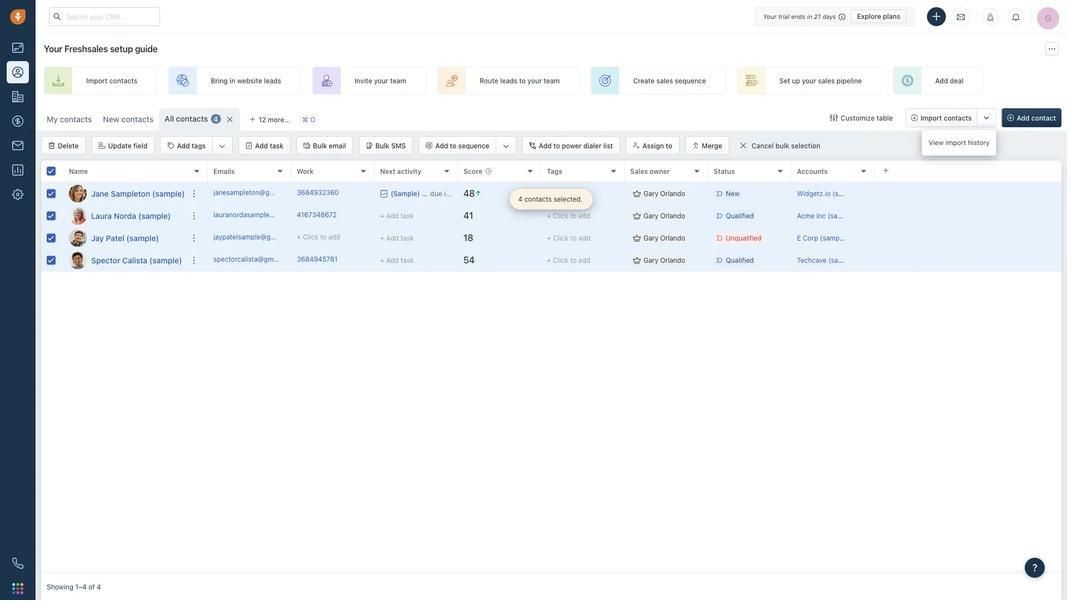 Task type: describe. For each thing, give the bounding box(es) containing it.
click for 41
[[553, 212, 569, 220]]

add tags
[[177, 142, 206, 150]]

add to sequence group
[[419, 136, 517, 155]]

container_wx8msf4aqz5i3rn1 image inside customize table button
[[831, 114, 838, 122]]

4167348672 link
[[297, 210, 337, 222]]

add to power dialer list
[[539, 142, 613, 150]]

next activity
[[380, 167, 422, 175]]

table
[[877, 114, 893, 122]]

sales
[[631, 167, 648, 175]]

4167348672
[[297, 211, 337, 219]]

2 sales from the left
[[818, 77, 835, 84]]

add for 41
[[579, 212, 591, 220]]

leads inside the bring in website leads link
[[264, 77, 281, 84]]

import contacts for import contacts button at the top
[[921, 114, 972, 122]]

orlando for 41
[[661, 212, 686, 220]]

contacts right all
[[176, 114, 208, 123]]

gary orlando for 41
[[644, 212, 686, 220]]

contacts left selected.
[[525, 195, 552, 203]]

add to power dialer list button
[[522, 136, 620, 155]]

invite
[[355, 77, 372, 84]]

import for import contacts link
[[86, 77, 108, 84]]

phone image
[[12, 558, 23, 569]]

add to sequence
[[435, 142, 490, 150]]

add for add task
[[255, 142, 268, 150]]

l image
[[69, 207, 87, 225]]

Search your CRM... text field
[[49, 7, 160, 26]]

press space to deselect this row. row containing 54
[[208, 250, 1062, 272]]

pipeline
[[837, 77, 862, 84]]

21
[[814, 13, 821, 20]]

list
[[604, 142, 613, 150]]

to inside route leads to your team link
[[519, 77, 526, 84]]

row group containing jane sampleton (sample)
[[41, 183, 208, 272]]

add for add contact
[[1017, 114, 1030, 122]]

jaypatelsample@gmail.com + click to add
[[214, 233, 340, 241]]

gary for 54
[[644, 257, 659, 264]]

spector calista (sample)
[[91, 256, 182, 265]]

spector
[[91, 256, 120, 265]]

route leads to your team link
[[438, 67, 580, 95]]

acme inc (sample) link
[[797, 212, 856, 220]]

showing 1–4 of 4
[[47, 583, 101, 591]]

laura norda (sample)
[[91, 211, 171, 220]]

sms
[[391, 142, 406, 150]]

delete
[[58, 142, 79, 150]]

j image
[[69, 229, 87, 247]]

plans
[[883, 13, 901, 20]]

task for 41
[[401, 212, 414, 220]]

0 vertical spatial container_wx8msf4aqz5i3rn1 image
[[740, 142, 748, 150]]

new for new contacts
[[103, 115, 119, 124]]

jay patel (sample) link
[[91, 233, 159, 244]]

bulk for bulk sms
[[376, 142, 390, 150]]

next
[[380, 167, 396, 175]]

inc
[[817, 212, 826, 220]]

sales inside 'link'
[[657, 77, 673, 84]]

add deal link
[[893, 67, 984, 95]]

(sample) for jane sampleton (sample)
[[152, 189, 185, 198]]

techcave (sample)
[[797, 257, 857, 264]]

+ click to add for 54
[[547, 257, 591, 264]]

1 team from the left
[[390, 77, 406, 84]]

sampleton
[[111, 189, 150, 198]]

to inside the add to sequence button
[[450, 142, 457, 150]]

12
[[259, 116, 266, 123]]

view import history menu item
[[922, 133, 997, 152]]

deal
[[950, 77, 964, 84]]

set
[[780, 77, 791, 84]]

history
[[969, 139, 990, 147]]

to inside add to power dialer list button
[[554, 142, 560, 150]]

acme inc (sample)
[[797, 212, 856, 220]]

update
[[108, 142, 132, 150]]

customize
[[841, 114, 875, 122]]

showing
[[47, 583, 73, 591]]

contacts right "my"
[[60, 115, 92, 124]]

4 contacts selected.
[[519, 195, 583, 203]]

angle down image
[[219, 141, 226, 152]]

janesampleton@gmail.com 3684932360
[[214, 189, 339, 196]]

task for 54
[[401, 257, 414, 264]]

update field button
[[91, 136, 155, 155]]

+ add task for 54
[[380, 257, 414, 264]]

jane
[[91, 189, 109, 198]]

new for new
[[726, 190, 740, 198]]

bring
[[211, 77, 228, 84]]

jay patel (sample)
[[91, 234, 159, 243]]

j image
[[69, 185, 87, 203]]

import contacts group
[[906, 108, 997, 127]]

(sample) up acme inc (sample)
[[833, 190, 861, 198]]

dialer
[[584, 142, 602, 150]]

more...
[[268, 116, 291, 123]]

bring in website leads
[[211, 77, 281, 84]]

widgetz.io
[[797, 190, 831, 198]]

view import history
[[929, 139, 990, 147]]

cancel
[[752, 142, 774, 150]]

(sample) for e corp (sample)
[[820, 234, 848, 242]]

1 orlando from the top
[[661, 190, 686, 198]]

add for add to power dialer list
[[539, 142, 552, 150]]

contacts down setup
[[109, 77, 137, 84]]

leads inside route leads to your team link
[[500, 77, 518, 84]]

tags
[[192, 142, 206, 150]]

grid containing 48
[[41, 160, 1062, 574]]

score
[[464, 167, 483, 175]]

(sample) for laura norda (sample)
[[138, 211, 171, 220]]

all contacts 4
[[165, 114, 218, 123]]

explore plans link
[[851, 10, 907, 23]]

jane sampleton (sample)
[[91, 189, 185, 198]]

route leads to your team
[[480, 77, 560, 84]]

freshworks switcher image
[[12, 583, 23, 595]]

press space to deselect this row. row containing laura norda (sample)
[[41, 205, 208, 227]]

2 team from the left
[[544, 77, 560, 84]]

set up your sales pipeline link
[[738, 67, 882, 95]]

bring in website leads link
[[169, 67, 301, 95]]

jay
[[91, 234, 104, 243]]

owner
[[650, 167, 670, 175]]

email image
[[957, 12, 965, 21]]

1–4
[[75, 583, 87, 591]]

sequence for create sales sequence
[[675, 77, 706, 84]]

gary orlando for 18
[[644, 234, 686, 242]]

1 cell from the top
[[875, 183, 1062, 205]]

angle down image
[[503, 141, 510, 152]]

activity
[[397, 167, 422, 175]]

41
[[464, 211, 473, 221]]

spectorcalista@gmail.com link
[[214, 255, 296, 266]]

delete button
[[41, 136, 86, 155]]

bulk
[[776, 142, 790, 150]]

bulk sms button
[[359, 136, 413, 155]]

patel
[[106, 234, 124, 243]]

qualified for 54
[[726, 257, 754, 264]]

(sample) down e corp (sample) link
[[829, 257, 857, 264]]

customize table
[[841, 114, 893, 122]]

to inside assign to "button"
[[666, 142, 673, 150]]

gary for 18
[[644, 234, 659, 242]]

row group containing 48
[[208, 183, 1062, 272]]

create sales sequence
[[633, 77, 706, 84]]

your for your trial ends in 21 days
[[764, 13, 777, 20]]

invite your team
[[355, 77, 406, 84]]

18
[[464, 233, 474, 243]]

sales owner
[[631, 167, 670, 175]]

3684932360
[[297, 189, 339, 196]]

cell for 41
[[875, 205, 1062, 227]]

jaypatelsample@gmail.com link
[[214, 232, 299, 244]]

container_wx8msf4aqz5i3rn1 image for new
[[633, 190, 641, 198]]

acme
[[797, 212, 815, 220]]

contact
[[1032, 114, 1056, 122]]

assign to button
[[626, 136, 680, 155]]

1 gary from the top
[[644, 190, 659, 198]]

1 vertical spatial in
[[230, 77, 235, 84]]

contacts inside button
[[944, 114, 972, 122]]

name row
[[41, 161, 208, 183]]



Task type: vqa. For each thing, say whether or not it's contained in the screenshot.
a corresponding to add
no



Task type: locate. For each thing, give the bounding box(es) containing it.
import contacts inside button
[[921, 114, 972, 122]]

1 horizontal spatial in
[[808, 13, 813, 20]]

0 horizontal spatial 4
[[97, 583, 101, 591]]

1 horizontal spatial bulk
[[376, 142, 390, 150]]

4 inside grid
[[519, 195, 523, 203]]

0 horizontal spatial bulk
[[313, 142, 327, 150]]

container_wx8msf4aqz5i3rn1 image
[[831, 114, 838, 122], [380, 190, 388, 198], [633, 212, 641, 220], [633, 257, 641, 264]]

import down your freshsales setup guide
[[86, 77, 108, 84]]

press space to deselect this row. row containing jay patel (sample)
[[41, 227, 208, 250]]

(sample) down the jane sampleton (sample) link
[[138, 211, 171, 220]]

1 gary orlando from the top
[[644, 190, 686, 198]]

4 right of
[[97, 583, 101, 591]]

add
[[579, 190, 591, 198], [579, 212, 591, 220], [329, 233, 340, 241], [579, 234, 591, 242], [579, 257, 591, 264]]

import contacts down setup
[[86, 77, 137, 84]]

bulk inside "button"
[[313, 142, 327, 150]]

0 vertical spatial import contacts
[[86, 77, 137, 84]]

sequence
[[675, 77, 706, 84], [458, 142, 490, 150]]

1 horizontal spatial new
[[726, 190, 740, 198]]

1 horizontal spatial sequence
[[675, 77, 706, 84]]

+ click to add
[[547, 190, 591, 198], [547, 212, 591, 220], [547, 234, 591, 242], [547, 257, 591, 264]]

4 gary from the top
[[644, 257, 659, 264]]

add inside add task button
[[255, 142, 268, 150]]

add inside add deal link
[[936, 77, 949, 84]]

freshsales
[[64, 44, 108, 54]]

2 horizontal spatial 4
[[519, 195, 523, 203]]

qualified down unqualified at the top right
[[726, 257, 754, 264]]

2 cell from the top
[[875, 205, 1062, 227]]

janesampleton@gmail.com link
[[214, 188, 298, 200]]

s image
[[69, 252, 87, 269]]

merge button
[[685, 136, 730, 155]]

in
[[808, 13, 813, 20], [230, 77, 235, 84]]

email
[[329, 142, 346, 150]]

your freshsales setup guide
[[44, 44, 158, 54]]

row group
[[41, 183, 208, 272], [208, 183, 1062, 272]]

add inside add to power dialer list button
[[539, 142, 552, 150]]

0 horizontal spatial sequence
[[458, 142, 490, 150]]

import contacts link
[[44, 67, 157, 95]]

3 gary from the top
[[644, 234, 659, 242]]

leads right route
[[500, 77, 518, 84]]

new inside press space to deselect this row. row
[[726, 190, 740, 198]]

54
[[464, 255, 475, 266]]

laura norda (sample) link
[[91, 210, 171, 222]]

12 more...
[[259, 116, 291, 123]]

contacts up the field
[[121, 115, 154, 124]]

ends
[[792, 13, 806, 20]]

up
[[792, 77, 801, 84]]

gary orlando for 54
[[644, 257, 686, 264]]

0 horizontal spatial your
[[374, 77, 388, 84]]

0 vertical spatial sequence
[[675, 77, 706, 84]]

name
[[69, 167, 88, 175]]

4 inside all contacts 4
[[214, 115, 218, 123]]

+ click to add for 18
[[547, 234, 591, 242]]

1 vertical spatial 4
[[519, 195, 523, 203]]

sales
[[657, 77, 673, 84], [818, 77, 835, 84]]

1 bulk from the left
[[313, 142, 327, 150]]

1 leads from the left
[[264, 77, 281, 84]]

2 your from the left
[[528, 77, 542, 84]]

sales right create
[[657, 77, 673, 84]]

sequence up score
[[458, 142, 490, 150]]

field
[[133, 142, 148, 150]]

+ click to add for 41
[[547, 212, 591, 220]]

container_wx8msf4aqz5i3rn1 image for unqualified
[[633, 234, 641, 242]]

1 vertical spatial sequence
[[458, 142, 490, 150]]

bulk email button
[[296, 136, 353, 155]]

0 vertical spatial new
[[103, 115, 119, 124]]

new up update
[[103, 115, 119, 124]]

2 orlando from the top
[[661, 212, 686, 220]]

cell for 54
[[875, 250, 1062, 271]]

0 vertical spatial import
[[86, 77, 108, 84]]

4 right the all contacts link
[[214, 115, 218, 123]]

4 gary orlando from the top
[[644, 257, 686, 264]]

contacts
[[109, 77, 137, 84], [944, 114, 972, 122], [176, 114, 208, 123], [60, 115, 92, 124], [121, 115, 154, 124], [525, 195, 552, 203]]

set up your sales pipeline
[[780, 77, 862, 84]]

2 vertical spatial 4
[[97, 583, 101, 591]]

(sample) for spector calista (sample)
[[149, 256, 182, 265]]

1 horizontal spatial 4
[[214, 115, 218, 123]]

your for your freshsales setup guide
[[44, 44, 62, 54]]

click for 18
[[553, 234, 569, 242]]

4 left selected.
[[519, 195, 523, 203]]

0 vertical spatial + add task
[[380, 212, 414, 220]]

task inside button
[[270, 142, 284, 150]]

e corp (sample) link
[[797, 234, 848, 242]]

techcave (sample) link
[[797, 257, 857, 264]]

contacts up view import history at top right
[[944, 114, 972, 122]]

1 horizontal spatial sales
[[818, 77, 835, 84]]

sales left pipeline
[[818, 77, 835, 84]]

grid
[[41, 160, 1062, 574]]

bulk left email
[[313, 142, 327, 150]]

0 horizontal spatial team
[[390, 77, 406, 84]]

3 orlando from the top
[[661, 234, 686, 242]]

orlando for 54
[[661, 257, 686, 264]]

1 vertical spatial container_wx8msf4aqz5i3rn1 image
[[633, 190, 641, 198]]

sequence right create
[[675, 77, 706, 84]]

0 horizontal spatial import
[[86, 77, 108, 84]]

3 + add task from the top
[[380, 257, 414, 264]]

0 horizontal spatial leads
[[264, 77, 281, 84]]

create sales sequence link
[[591, 67, 726, 95]]

3 gary orlando from the top
[[644, 234, 686, 242]]

add inside 'add contact' button
[[1017, 114, 1030, 122]]

1 horizontal spatial import contacts
[[921, 114, 972, 122]]

1 + add task from the top
[[380, 212, 414, 220]]

your left freshsales
[[44, 44, 62, 54]]

lauranordasample@gmail.com
[[214, 211, 308, 219]]

1 vertical spatial import
[[921, 114, 942, 122]]

add inside "add tags" button
[[177, 142, 190, 150]]

(sample) for acme inc (sample)
[[828, 212, 856, 220]]

(sample) right inc
[[828, 212, 856, 220]]

click
[[553, 190, 569, 198], [553, 212, 569, 220], [303, 233, 318, 241], [553, 234, 569, 242], [553, 257, 569, 264]]

4 + click to add from the top
[[547, 257, 591, 264]]

0 horizontal spatial sales
[[657, 77, 673, 84]]

selection
[[791, 142, 821, 150]]

status
[[714, 167, 735, 175]]

your left trial
[[764, 13, 777, 20]]

jaypatelsample@gmail.com
[[214, 233, 299, 241]]

accounts
[[797, 167, 828, 175]]

corp
[[803, 234, 819, 242]]

press space to deselect this row. row containing 48
[[208, 183, 1062, 205]]

add tags group
[[160, 136, 233, 155]]

gary
[[644, 190, 659, 198], [644, 212, 659, 220], [644, 234, 659, 242], [644, 257, 659, 264]]

view
[[929, 139, 944, 147]]

press space to deselect this row. row containing 41
[[208, 205, 1062, 227]]

sequence inside the add to sequence button
[[458, 142, 490, 150]]

import contacts button
[[906, 108, 978, 127]]

3 cell from the top
[[875, 227, 1062, 249]]

new contacts button
[[98, 108, 159, 131], [103, 115, 154, 124]]

add for add deal
[[936, 77, 949, 84]]

your right 'invite'
[[374, 77, 388, 84]]

e corp (sample)
[[797, 234, 848, 242]]

3 your from the left
[[802, 77, 817, 84]]

explore plans
[[858, 13, 901, 20]]

in right bring
[[230, 77, 235, 84]]

3684932360 link
[[297, 188, 339, 200]]

3 + click to add from the top
[[547, 234, 591, 242]]

import
[[946, 139, 967, 147]]

gary orlando
[[644, 190, 686, 198], [644, 212, 686, 220], [644, 234, 686, 242], [644, 257, 686, 264]]

0 vertical spatial in
[[808, 13, 813, 20]]

leads right the website
[[264, 77, 281, 84]]

2 qualified from the top
[[726, 257, 754, 264]]

1 sales from the left
[[657, 77, 673, 84]]

1 qualified from the top
[[726, 212, 754, 220]]

0 horizontal spatial new
[[103, 115, 119, 124]]

bulk sms
[[376, 142, 406, 150]]

4 orlando from the top
[[661, 257, 686, 264]]

(sample) right sampleton
[[152, 189, 185, 198]]

add contact button
[[1002, 108, 1062, 127]]

click for 54
[[553, 257, 569, 264]]

phone element
[[7, 553, 29, 575]]

laura
[[91, 211, 112, 220]]

0 vertical spatial your
[[764, 13, 777, 20]]

2 row group from the left
[[208, 183, 1062, 272]]

12 more... button
[[243, 112, 297, 127]]

bulk email
[[313, 142, 346, 150]]

(sample) right corp
[[820, 234, 848, 242]]

import inside button
[[921, 114, 942, 122]]

add for add to sequence
[[435, 142, 448, 150]]

2 horizontal spatial your
[[802, 77, 817, 84]]

add task
[[255, 142, 284, 150]]

jane sampleton (sample) link
[[91, 188, 185, 199]]

1 vertical spatial qualified
[[726, 257, 754, 264]]

days
[[823, 13, 836, 20]]

2 vertical spatial container_wx8msf4aqz5i3rn1 image
[[633, 234, 641, 242]]

0 vertical spatial 4
[[214, 115, 218, 123]]

press space to deselect this row. row containing 18
[[208, 227, 1062, 250]]

new down status at the top of page
[[726, 190, 740, 198]]

0 horizontal spatial in
[[230, 77, 235, 84]]

trial
[[779, 13, 790, 20]]

1 row group from the left
[[41, 183, 208, 272]]

(sample) up spector calista (sample)
[[126, 234, 159, 243]]

in left 21 at the right top
[[808, 13, 813, 20]]

orlando for 18
[[661, 234, 686, 242]]

1 + click to add from the top
[[547, 190, 591, 198]]

sequence inside "create sales sequence" 'link'
[[675, 77, 706, 84]]

my contacts button
[[41, 108, 98, 131], [47, 115, 92, 124]]

cell
[[875, 183, 1062, 205], [875, 205, 1062, 227], [875, 227, 1062, 249], [875, 250, 1062, 271]]

add for 18
[[579, 234, 591, 242]]

tags
[[547, 167, 563, 175]]

name column header
[[63, 161, 208, 183]]

your right route
[[528, 77, 542, 84]]

press space to deselect this row. row containing spector calista (sample)
[[41, 250, 208, 272]]

container_wx8msf4aqz5i3rn1 image
[[740, 142, 748, 150], [633, 190, 641, 198], [633, 234, 641, 242]]

gary for 41
[[644, 212, 659, 220]]

2 leads from the left
[[500, 77, 518, 84]]

2 + click to add from the top
[[547, 212, 591, 220]]

4
[[214, 115, 218, 123], [519, 195, 523, 203], [97, 583, 101, 591]]

import up view
[[921, 114, 942, 122]]

spectorcalista@gmail.com
[[214, 255, 296, 263]]

add for 54
[[579, 257, 591, 264]]

1 vertical spatial new
[[726, 190, 740, 198]]

(sample) for jay patel (sample)
[[126, 234, 159, 243]]

0 vertical spatial qualified
[[726, 212, 754, 220]]

press space to deselect this row. row
[[41, 183, 208, 205], [208, 183, 1062, 205], [41, 205, 208, 227], [208, 205, 1062, 227], [41, 227, 208, 250], [208, 227, 1062, 250], [41, 250, 208, 272], [208, 250, 1062, 272]]

3684945781 link
[[297, 255, 338, 266]]

cell for 18
[[875, 227, 1062, 249]]

1 horizontal spatial your
[[528, 77, 542, 84]]

2 gary from the top
[[644, 212, 659, 220]]

add inside button
[[435, 142, 448, 150]]

+ add task for 41
[[380, 212, 414, 220]]

press space to deselect this row. row containing jane sampleton (sample)
[[41, 183, 208, 205]]

1 horizontal spatial team
[[544, 77, 560, 84]]

2 + add task from the top
[[380, 234, 414, 242]]

task for 18
[[401, 234, 414, 242]]

bulk left sms
[[376, 142, 390, 150]]

bulk for bulk email
[[313, 142, 327, 150]]

2 gary orlando from the top
[[644, 212, 686, 220]]

0 horizontal spatial your
[[44, 44, 62, 54]]

bulk inside button
[[376, 142, 390, 150]]

1 horizontal spatial your
[[764, 13, 777, 20]]

sequence for add to sequence
[[458, 142, 490, 150]]

calista
[[122, 256, 147, 265]]

(sample) right calista at the left of page
[[149, 256, 182, 265]]

lauranordasample@gmail.com link
[[214, 210, 308, 222]]

import for import contacts button at the top
[[921, 114, 942, 122]]

3684945781
[[297, 255, 338, 263]]

import contacts up import
[[921, 114, 972, 122]]

1 vertical spatial import contacts
[[921, 114, 972, 122]]

qualified up unqualified at the top right
[[726, 212, 754, 220]]

all contacts link
[[165, 113, 208, 125]]

0 horizontal spatial import contacts
[[86, 77, 137, 84]]

add contact
[[1017, 114, 1056, 122]]

4 cell from the top
[[875, 250, 1062, 271]]

2 bulk from the left
[[376, 142, 390, 150]]

my
[[47, 115, 58, 124]]

+ add task for 18
[[380, 234, 414, 242]]

add to sequence button
[[419, 137, 496, 155]]

1 horizontal spatial leads
[[500, 77, 518, 84]]

1 horizontal spatial import
[[921, 114, 942, 122]]

1 your from the left
[[374, 77, 388, 84]]

2 vertical spatial + add task
[[380, 257, 414, 264]]

import contacts for import contacts link
[[86, 77, 137, 84]]

add deal
[[936, 77, 964, 84]]

add for add tags
[[177, 142, 190, 150]]

create
[[633, 77, 655, 84]]

customize table button
[[823, 108, 900, 127]]

guide
[[135, 44, 158, 54]]

1 vertical spatial your
[[44, 44, 62, 54]]

48
[[464, 188, 475, 199]]

setup
[[110, 44, 133, 54]]

⌘ o
[[302, 116, 316, 123]]

1 vertical spatial + add task
[[380, 234, 414, 242]]

team
[[390, 77, 406, 84], [544, 77, 560, 84]]

(sample)
[[152, 189, 185, 198], [833, 190, 861, 198], [138, 211, 171, 220], [828, 212, 856, 220], [126, 234, 159, 243], [820, 234, 848, 242], [149, 256, 182, 265], [829, 257, 857, 264]]

qualified for 41
[[726, 212, 754, 220]]

your right up
[[802, 77, 817, 84]]



